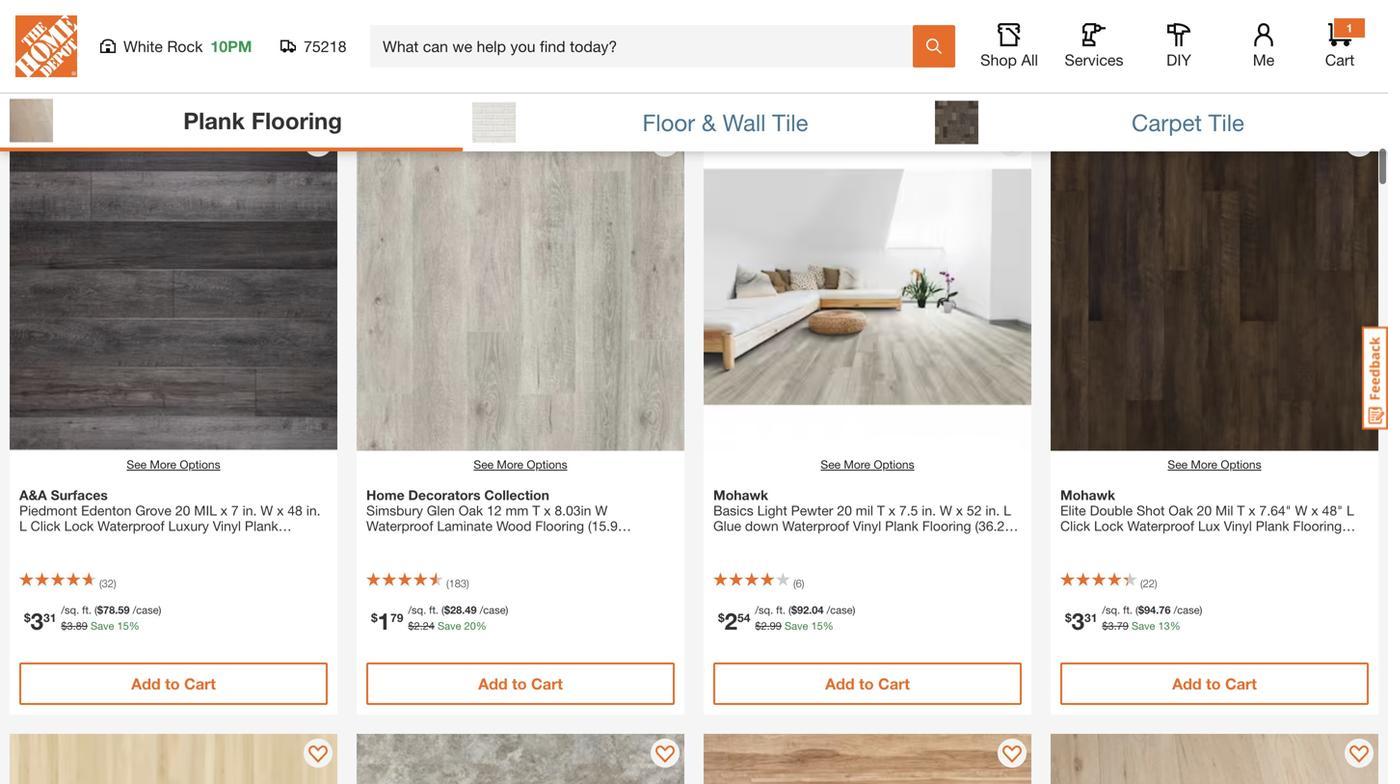 Task type: locate. For each thing, give the bounding box(es) containing it.
3 t from the left
[[1238, 503, 1246, 518]]

0 horizontal spatial t
[[533, 503, 540, 518]]

/sq. inside $ 1 79 /sq. ft. ( $ 28 . 49 /case ) $ 2 . 24 save 20 %
[[408, 604, 426, 616]]

1 horizontal spatial 31
[[1085, 611, 1098, 624]]

me
[[1254, 51, 1275, 69]]

1 horizontal spatial 15
[[812, 620, 823, 632]]

see more options up the mil
[[1168, 458, 1262, 471]]

2 for 2
[[761, 620, 767, 632]]

/sq. inside $ 3 31 /sq. ft. ( $ 94 . 76 /case ) $ 3 . 79 save 13 %
[[1103, 604, 1121, 616]]

flooring left (15.9
[[536, 518, 585, 534]]

92
[[798, 604, 809, 616]]

plank right the mil
[[1257, 518, 1290, 534]]

tile right carpet
[[1209, 108, 1245, 136]]

1 horizontal spatial sqft/case)
[[367, 533, 426, 549]]

2 more from the left
[[497, 458, 524, 471]]

/sq. up 89
[[61, 604, 79, 616]]

save down 28
[[438, 620, 461, 632]]

w inside mohawk basics light pewter 20 mil t x 7.5 in. w x 52 in. l glue down waterproof vinyl plank flooring (36.22 sqft/case)
[[940, 503, 953, 518]]

see up mohawk elite double shot oak 20 mil t x 7.64" w x 48" l click lock waterproof lux vinyl plank flooring (28.63 sq. ft./case)
[[1168, 458, 1188, 471]]

0 horizontal spatial tile
[[773, 108, 809, 136]]

click inside a&a surfaces piedmont edenton grove 20 mil x 7 in. w x 48 in. l click lock waterproof luxury vinyl plank flooring (23.8 sqft/case)
[[31, 518, 61, 534]]

) right '04'
[[853, 604, 856, 616]]

79 left 13
[[1118, 620, 1129, 632]]

3 x from the left
[[544, 503, 551, 518]]

3 w from the left
[[940, 503, 953, 518]]

15 inside $ 3 31 /sq. ft. ( $ 78 . 59 /case ) $ 3 . 89 save 15 %
[[117, 620, 129, 632]]

( 183 )
[[447, 577, 469, 590]]

0 horizontal spatial 31
[[43, 611, 56, 624]]

flooring inside home decorators collection simsbury glen oak 12 mm t x 8.03in w waterproof laminate wood flooring (15.9 sqft/case)
[[536, 518, 585, 534]]

see for oak
[[1168, 458, 1188, 471]]

/case inside $ 1 79 /sq. ft. ( $ 28 . 49 /case ) $ 2 . 24 save 20 %
[[480, 604, 506, 616]]

vinyl
[[213, 518, 241, 534], [854, 518, 882, 534], [1225, 518, 1253, 534]]

more up mil
[[844, 458, 871, 471]]

amador french oak 3/8 in. t x 6.5 in. w water resistant wirebrushed engineered hardwood flooring (21.8 sq. ft./case) image
[[1051, 734, 1379, 784]]

1 see more options link from the left
[[127, 456, 220, 473]]

3 sqft/case) from the left
[[714, 533, 773, 549]]

ft.
[[82, 604, 92, 616], [429, 604, 439, 616], [777, 604, 786, 616], [1124, 604, 1133, 616]]

ft. inside $ 2 54 /sq. ft. ( $ 92 . 04 /case ) $ 2 . 99 save 15 %
[[777, 604, 786, 616]]

31 for (28.63
[[1085, 611, 1098, 624]]

31 inside $ 3 31 /sq. ft. ( $ 94 . 76 /case ) $ 3 . 79 save 13 %
[[1085, 611, 1098, 624]]

$ 5 . 09
[[61, 9, 88, 21]]

2 inside $ 1 79 /sq. ft. ( $ 28 . 49 /case ) $ 2 . 24 save 20 %
[[414, 620, 420, 632]]

l inside mohawk basics light pewter 20 mil t x 7.5 in. w x 52 in. l glue down waterproof vinyl plank flooring (36.22 sqft/case)
[[1004, 503, 1012, 518]]

3 see from the left
[[821, 458, 841, 471]]

3 see more options from the left
[[821, 458, 915, 471]]

1 sqft/case) from the left
[[106, 533, 165, 549]]

2 see more options link from the left
[[474, 456, 568, 473]]

x left 7
[[221, 503, 228, 518]]

l inside mohawk elite double shot oak 20 mil t x 7.64" w x 48" l click lock waterproof lux vinyl plank flooring (28.63 sq. ft./case)
[[1347, 503, 1355, 518]]

w inside mohawk elite double shot oak 20 mil t x 7.64" w x 48" l click lock waterproof lux vinyl plank flooring (28.63 sq. ft./case)
[[1296, 503, 1308, 518]]

20 inside mohawk elite double shot oak 20 mil t x 7.64" w x 48" l click lock waterproof lux vinyl plank flooring (28.63 sq. ft./case)
[[1198, 503, 1213, 518]]

2 % from the left
[[476, 620, 487, 632]]

x
[[221, 503, 228, 518], [277, 503, 284, 518], [544, 503, 551, 518], [889, 503, 896, 518], [957, 503, 964, 518], [1249, 503, 1256, 518], [1312, 503, 1319, 518]]

5 x from the left
[[957, 503, 964, 518]]

t right the mil
[[1238, 503, 1246, 518]]

tile right 'wall'
[[773, 108, 809, 136]]

x left 8.03in
[[544, 503, 551, 518]]

click left sq.
[[1061, 518, 1091, 534]]

) up the 49
[[467, 577, 469, 590]]

display image for 3
[[1350, 135, 1370, 154]]

2 tile from the left
[[1209, 108, 1245, 136]]

2 15 from the left
[[812, 620, 823, 632]]

2 horizontal spatial sqft/case)
[[714, 533, 773, 549]]

) up 78
[[114, 577, 116, 590]]

% inside $ 3 31 /sq. ft. ( $ 78 . 59 /case ) $ 3 . 89 save 15 %
[[129, 620, 140, 632]]

display image
[[309, 135, 328, 154], [309, 746, 328, 765], [656, 746, 675, 765]]

see more options link for mil
[[127, 456, 220, 473]]

/case inside $ 2 54 /sq. ft. ( $ 92 . 04 /case ) $ 2 . 99 save 15 %
[[827, 604, 853, 616]]

floor
[[643, 108, 696, 136]]

4 see more options link from the left
[[1168, 456, 1262, 473]]

laminate
[[437, 518, 493, 534]]

cart
[[1326, 51, 1355, 69], [531, 64, 563, 82], [879, 64, 910, 82], [1226, 64, 1258, 82], [184, 675, 216, 693], [531, 675, 563, 693], [879, 675, 910, 693], [1226, 675, 1258, 693]]

white
[[123, 37, 163, 55]]

/case inside $ 3 31 /sq. ft. ( $ 94 . 76 /case ) $ 3 . 79 save 13 %
[[1174, 604, 1200, 616]]

% down '04'
[[823, 620, 834, 632]]

% for oak
[[1171, 620, 1181, 632]]

$ 3 31 /sq. ft. ( $ 94 . 76 /case ) $ 3 . 79 save 13 %
[[1066, 604, 1203, 635]]

04
[[812, 604, 824, 616]]

2 horizontal spatial 2
[[761, 620, 767, 632]]

x left 48 on the bottom of the page
[[277, 503, 284, 518]]

save down 78
[[91, 620, 114, 632]]

$ 1 79 /sq. ft. ( $ 28 . 49 /case ) $ 2 . 24 save 20 %
[[371, 604, 509, 635]]

plank flooring image
[[10, 99, 53, 142]]

flooring inside mohawk elite double shot oak 20 mil t x 7.64" w x 48" l click lock waterproof lux vinyl plank flooring (28.63 sq. ft./case)
[[1294, 518, 1343, 534]]

l inside a&a surfaces piedmont edenton grove 20 mil x 7 in. w x 48 in. l click lock waterproof luxury vinyl plank flooring (23.8 sqft/case)
[[19, 518, 27, 534]]

.
[[73, 9, 76, 21], [115, 604, 118, 616], [462, 604, 465, 616], [809, 604, 812, 616], [1157, 604, 1160, 616], [73, 620, 76, 632], [420, 620, 423, 632], [767, 620, 770, 632], [1115, 620, 1118, 632]]

light
[[758, 503, 788, 518]]

t right mm
[[533, 503, 540, 518]]

ft./case)
[[1124, 533, 1175, 549]]

/sq. for elite double shot oak 20 mil t x 7.64" w x 48" l click lock waterproof lux vinyl plank flooring (28.63 sq. ft./case)
[[1103, 604, 1121, 616]]

15
[[117, 620, 129, 632], [812, 620, 823, 632]]

) inside $ 1 79 /sq. ft. ( $ 28 . 49 /case ) $ 2 . 24 save 20 %
[[506, 604, 509, 616]]

1 left 24
[[378, 607, 391, 635]]

lock down surfaces
[[64, 518, 94, 534]]

flooring inside mohawk basics light pewter 20 mil t x 7.5 in. w x 52 in. l glue down waterproof vinyl plank flooring (36.22 sqft/case)
[[923, 518, 972, 534]]

flooring right 7.64"
[[1294, 518, 1343, 534]]

( inside $ 3 31 /sq. ft. ( $ 94 . 76 /case ) $ 3 . 79 save 13 %
[[1136, 604, 1139, 616]]

/case right '04'
[[827, 604, 853, 616]]

% down the 49
[[476, 620, 487, 632]]

2 horizontal spatial l
[[1347, 503, 1355, 518]]

waterproof left lux
[[1128, 518, 1195, 534]]

1 horizontal spatial click
[[1061, 518, 1091, 534]]

% inside $ 1 79 /sq. ft. ( $ 28 . 49 /case ) $ 2 . 24 save 20 %
[[476, 620, 487, 632]]

0 horizontal spatial l
[[19, 518, 27, 534]]

4 /case from the left
[[1174, 604, 1200, 616]]

sqft/case) down simsbury
[[367, 533, 426, 549]]

oak right 'shot'
[[1169, 503, 1194, 518]]

see more options for mil
[[1168, 458, 1262, 471]]

see up "pewter"
[[821, 458, 841, 471]]

3 in. from the left
[[922, 503, 937, 518]]

/sq.
[[61, 604, 79, 616], [408, 604, 426, 616], [756, 604, 774, 616], [1103, 604, 1121, 616]]

luxury
[[168, 518, 209, 534]]

2 mohawk from the left
[[1061, 487, 1116, 503]]

mohawk up glue
[[714, 487, 769, 503]]

3 /case from the left
[[827, 604, 853, 616]]

0 horizontal spatial 1
[[378, 607, 391, 635]]

0 horizontal spatial click
[[31, 518, 61, 534]]

save for lock
[[1132, 620, 1156, 632]]

w inside a&a surfaces piedmont edenton grove 20 mil x 7 in. w x 48 in. l click lock waterproof luxury vinyl plank flooring (23.8 sqft/case)
[[261, 503, 273, 518]]

/case right the 59
[[133, 604, 159, 616]]

1 horizontal spatial 79
[[1118, 620, 1129, 632]]

20
[[175, 503, 190, 518], [838, 503, 853, 518], [1198, 503, 1213, 518], [464, 620, 476, 632]]

w left '52'
[[940, 503, 953, 518]]

6
[[796, 577, 802, 590]]

( inside $ 1 79 /sq. ft. ( $ 28 . 49 /case ) $ 2 . 24 save 20 %
[[442, 604, 445, 616]]

( left 92
[[789, 604, 792, 616]]

rock
[[167, 37, 203, 55]]

1 horizontal spatial lock
[[1095, 518, 1124, 534]]

in. right '52'
[[986, 503, 1000, 518]]

99
[[770, 620, 782, 632]]

1 w from the left
[[261, 503, 273, 518]]

sqft/case) down the basics
[[714, 533, 773, 549]]

2 horizontal spatial vinyl
[[1225, 518, 1253, 534]]

(36.22
[[976, 518, 1013, 534]]

mohawk
[[714, 487, 769, 503], [1061, 487, 1116, 503]]

sqft/case)
[[106, 533, 165, 549], [367, 533, 426, 549], [714, 533, 773, 549]]

ft. up the '99'
[[777, 604, 786, 616]]

1 15 from the left
[[117, 620, 129, 632]]

save inside $ 3 31 /sq. ft. ( $ 94 . 76 /case ) $ 3 . 79 save 13 %
[[1132, 620, 1156, 632]]

ft. inside $ 3 31 /sq. ft. ( $ 78 . 59 /case ) $ 3 . 89 save 15 %
[[82, 604, 92, 616]]

/sq. up 24
[[408, 604, 426, 616]]

1 oak from the left
[[459, 503, 483, 518]]

w left 48 on the bottom of the page
[[261, 503, 273, 518]]

2 /case from the left
[[480, 604, 506, 616]]

add to cart
[[479, 64, 563, 82], [826, 64, 910, 82], [1173, 64, 1258, 82], [131, 675, 216, 693], [479, 675, 563, 693], [826, 675, 910, 693], [1173, 675, 1258, 693]]

/sq. left "94"
[[1103, 604, 1121, 616]]

l down a&a
[[19, 518, 27, 534]]

3
[[31, 607, 43, 635], [1072, 607, 1085, 635], [67, 620, 73, 632], [1109, 620, 1115, 632]]

vinyl right lux
[[1225, 518, 1253, 534]]

display image for piedmont edenton grove 20 mil x 7 in. w x 48 in. l click lock waterproof luxury vinyl plank flooring (23.8 sqft/case) image
[[309, 135, 328, 154]]

2 31 from the left
[[1085, 611, 1098, 624]]

waterproof inside mohawk basics light pewter 20 mil t x 7.5 in. w x 52 in. l glue down waterproof vinyl plank flooring (36.22 sqft/case)
[[783, 518, 850, 534]]

1 horizontal spatial vinyl
[[854, 518, 882, 534]]

x left "48""
[[1312, 503, 1319, 518]]

( inside $ 3 31 /sq. ft. ( $ 78 . 59 /case ) $ 3 . 89 save 15 %
[[95, 604, 97, 616]]

vinyl inside mohawk elite double shot oak 20 mil t x 7.64" w x 48" l click lock waterproof lux vinyl plank flooring (28.63 sq. ft./case)
[[1225, 518, 1253, 534]]

2 save from the left
[[438, 620, 461, 632]]

1 more from the left
[[150, 458, 177, 471]]

12
[[487, 503, 502, 518]]

elite golden hickory 20 mil t x 9.13 in. w x 60 in. l click lock waterproof lux vinyl plank flooring(26.63 sq. ft./case) image
[[10, 734, 338, 784]]

vinyl inside mohawk basics light pewter 20 mil t x 7.5 in. w x 52 in. l glue down waterproof vinyl plank flooring (36.22 sqft/case)
[[854, 518, 882, 534]]

see more options up the grove
[[127, 458, 220, 471]]

piedmont
[[19, 503, 77, 518]]

mil
[[856, 503, 874, 518]]

more
[[150, 458, 177, 471], [497, 458, 524, 471], [844, 458, 871, 471], [1192, 458, 1218, 471]]

2 for 1
[[414, 620, 420, 632]]

in. right 48 on the bottom of the page
[[306, 503, 321, 518]]

15 down '04'
[[812, 620, 823, 632]]

1 save from the left
[[91, 620, 114, 632]]

ft. up 24
[[429, 604, 439, 616]]

flooring
[[251, 106, 342, 134], [536, 518, 585, 534], [923, 518, 972, 534], [1294, 518, 1343, 534], [19, 533, 68, 549]]

4 save from the left
[[1132, 620, 1156, 632]]

2 horizontal spatial t
[[1238, 503, 1246, 518]]

2 see from the left
[[474, 458, 494, 471]]

0 horizontal spatial 2
[[414, 620, 420, 632]]

see more options up mil
[[821, 458, 915, 471]]

2 x from the left
[[277, 503, 284, 518]]

ft. for piedmont edenton grove 20 mil x 7 in. w x 48 in. l click lock waterproof luxury vinyl plank flooring (23.8 sqft/case)
[[82, 604, 92, 616]]

see more options link
[[127, 456, 220, 473], [474, 456, 568, 473], [821, 456, 915, 473], [1168, 456, 1262, 473]]

/sq. up the '99'
[[756, 604, 774, 616]]

mohawk for 2
[[714, 487, 769, 503]]

1 horizontal spatial oak
[[1169, 503, 1194, 518]]

1 horizontal spatial 1
[[1347, 21, 1354, 35]]

see up collection
[[474, 458, 494, 471]]

see
[[127, 458, 147, 471], [474, 458, 494, 471], [821, 458, 841, 471], [1168, 458, 1188, 471]]

0 horizontal spatial vinyl
[[213, 518, 241, 534]]

w right 7.64"
[[1296, 503, 1308, 518]]

1 vinyl from the left
[[213, 518, 241, 534]]

) right the 76
[[1200, 604, 1203, 616]]

0 horizontal spatial mohawk
[[714, 487, 769, 503]]

2 ft. from the left
[[429, 604, 439, 616]]

0 horizontal spatial 79
[[391, 611, 404, 624]]

flooring inside a&a surfaces piedmont edenton grove 20 mil x 7 in. w x 48 in. l click lock waterproof luxury vinyl plank flooring (23.8 sqft/case)
[[19, 533, 68, 549]]

1 /sq. from the left
[[61, 604, 79, 616]]

sqft/case) down the grove
[[106, 533, 165, 549]]

mohawk inside mohawk basics light pewter 20 mil t x 7.5 in. w x 52 in. l glue down waterproof vinyl plank flooring (36.22 sqft/case)
[[714, 487, 769, 503]]

09
[[76, 9, 88, 21]]

2 waterproof from the left
[[367, 518, 434, 534]]

3 % from the left
[[823, 620, 834, 632]]

/case for oak
[[1174, 604, 1200, 616]]

me button
[[1234, 23, 1295, 69]]

see for grove
[[127, 458, 147, 471]]

0 vertical spatial 1
[[1347, 21, 1354, 35]]

1 inside cart 1
[[1347, 21, 1354, 35]]

options up mil
[[180, 458, 220, 471]]

mohawk up (28.63 at right bottom
[[1061, 487, 1116, 503]]

to
[[512, 64, 527, 82], [859, 64, 874, 82], [1207, 64, 1222, 82], [165, 675, 180, 693], [512, 675, 527, 693], [859, 675, 874, 693], [1207, 675, 1222, 693]]

4 see more options from the left
[[1168, 458, 1262, 471]]

)
[[114, 577, 116, 590], [467, 577, 469, 590], [802, 577, 805, 590], [1155, 577, 1158, 590], [159, 604, 161, 616], [506, 604, 509, 616], [853, 604, 856, 616], [1200, 604, 1203, 616]]

click
[[31, 518, 61, 534], [1061, 518, 1091, 534]]

floor & wall tile image
[[473, 101, 516, 144]]

0 horizontal spatial sqft/case)
[[106, 533, 165, 549]]

2 w from the left
[[595, 503, 608, 518]]

1 options from the left
[[180, 458, 220, 471]]

8.03in
[[555, 503, 592, 518]]

waterproof inside home decorators collection simsbury glen oak 12 mm t x 8.03in w waterproof laminate wood flooring (15.9 sqft/case)
[[367, 518, 434, 534]]

x left 7.64"
[[1249, 503, 1256, 518]]

display image for elite golden hickory 20 mil t x 9.13 in. w x 60 in. l click lock waterproof lux vinyl plank flooring(26.63 sq. ft./case) image on the left of the page
[[309, 746, 328, 765]]

75218 button
[[281, 37, 347, 56]]

save inside $ 1 79 /sq. ft. ( $ 28 . 49 /case ) $ 2 . 24 save 20 %
[[438, 620, 461, 632]]

options up collection
[[527, 458, 568, 471]]

1 in. from the left
[[243, 503, 257, 518]]

) right the 49
[[506, 604, 509, 616]]

w
[[261, 503, 273, 518], [595, 503, 608, 518], [940, 503, 953, 518], [1296, 503, 1308, 518]]

more up the mil
[[1192, 458, 1218, 471]]

15 down the 59
[[117, 620, 129, 632]]

ft. inside $ 1 79 /sq. ft. ( $ 28 . 49 /case ) $ 2 . 24 save 20 %
[[429, 604, 439, 616]]

mil
[[194, 503, 217, 518]]

see up the grove
[[127, 458, 147, 471]]

1 % from the left
[[129, 620, 140, 632]]

more up collection
[[497, 458, 524, 471]]

2 see more options from the left
[[474, 458, 568, 471]]

/case inside $ 3 31 /sq. ft. ( $ 78 . 59 /case ) $ 3 . 89 save 15 %
[[133, 604, 159, 616]]

carpet tile button
[[926, 94, 1389, 151]]

3 ft. from the left
[[777, 604, 786, 616]]

flooring down piedmont
[[19, 533, 68, 549]]

3 /sq. from the left
[[756, 604, 774, 616]]

see more options link up the grove
[[127, 456, 220, 473]]

see more options link up the mil
[[1168, 456, 1262, 473]]

2 t from the left
[[878, 503, 885, 518]]

79
[[391, 611, 404, 624], [1118, 620, 1129, 632]]

1 horizontal spatial mohawk
[[1061, 487, 1116, 503]]

t inside mohawk basics light pewter 20 mil t x 7.5 in. w x 52 in. l glue down waterproof vinyl plank flooring (36.22 sqft/case)
[[878, 503, 885, 518]]

more for mil
[[150, 458, 177, 471]]

display image
[[656, 135, 675, 154], [1003, 135, 1022, 154], [1350, 135, 1370, 154], [1003, 746, 1022, 765], [1350, 746, 1370, 765]]

ft. up 89
[[82, 604, 92, 616]]

2 lock from the left
[[1095, 518, 1124, 534]]

32
[[102, 577, 114, 590]]

see more options link up collection
[[474, 456, 568, 473]]

1 lock from the left
[[64, 518, 94, 534]]

/sq. for simsbury glen oak 12 mm t x 8.03in w waterproof laminate wood flooring (15.9 sqft/case)
[[408, 604, 426, 616]]

options for x
[[1221, 458, 1262, 471]]

% down the 76
[[1171, 620, 1181, 632]]

%
[[129, 620, 140, 632], [476, 620, 487, 632], [823, 620, 834, 632], [1171, 620, 1181, 632]]

in. right 7
[[243, 503, 257, 518]]

1 horizontal spatial t
[[878, 503, 885, 518]]

1 31 from the left
[[43, 611, 56, 624]]

2 click from the left
[[1061, 518, 1091, 534]]

plank right 7
[[245, 518, 278, 534]]

% down the 59
[[129, 620, 140, 632]]

/case right the 76
[[1174, 604, 1200, 616]]

52
[[967, 503, 982, 518]]

glen
[[427, 503, 455, 518]]

1 see from the left
[[127, 458, 147, 471]]

see more options
[[127, 458, 220, 471], [474, 458, 568, 471], [821, 458, 915, 471], [1168, 458, 1262, 471]]

w for elite double shot oak 20 mil t x 7.64" w x 48" l click lock waterproof lux vinyl plank flooring (28.63 sq. ft./case)
[[1296, 503, 1308, 518]]

/case
[[133, 604, 159, 616], [480, 604, 506, 616], [827, 604, 853, 616], [1174, 604, 1200, 616]]

( left 28
[[442, 604, 445, 616]]

mohawk inside mohawk elite double shot oak 20 mil t x 7.64" w x 48" l click lock waterproof lux vinyl plank flooring (28.63 sq. ft./case)
[[1061, 487, 1116, 503]]

3 options from the left
[[874, 458, 915, 471]]

display image for 1
[[656, 135, 675, 154]]

add
[[479, 64, 508, 82], [826, 64, 855, 82], [1173, 64, 1202, 82], [131, 675, 161, 693], [479, 675, 508, 693], [826, 675, 855, 693], [1173, 675, 1202, 693]]

plank right mil
[[886, 518, 919, 534]]

24
[[423, 620, 435, 632]]

more up the grove
[[150, 458, 177, 471]]

in. right 7.5
[[922, 503, 937, 518]]

31 for flooring
[[43, 611, 56, 624]]

w right 8.03in
[[595, 503, 608, 518]]

options up the mil
[[1221, 458, 1262, 471]]

% for 20
[[823, 620, 834, 632]]

/case for 20
[[827, 604, 853, 616]]

2 sqft/case) from the left
[[367, 533, 426, 549]]

options for 7
[[180, 458, 220, 471]]

15 inside $ 2 54 /sq. ft. ( $ 92 . 04 /case ) $ 2 . 99 save 15 %
[[812, 620, 823, 632]]

% inside $ 3 31 /sq. ft. ( $ 94 . 76 /case ) $ 3 . 79 save 13 %
[[1171, 620, 1181, 632]]

1 inside $ 1 79 /sq. ft. ( $ 28 . 49 /case ) $ 2 . 24 save 20 %
[[378, 607, 391, 635]]

plank inside mohawk basics light pewter 20 mil t x 7.5 in. w x 52 in. l glue down waterproof vinyl plank flooring (36.22 sqft/case)
[[886, 518, 919, 534]]

save for flooring
[[438, 620, 461, 632]]

4 w from the left
[[1296, 503, 1308, 518]]

x inside home decorators collection simsbury glen oak 12 mm t x 8.03in w waterproof laminate wood flooring (15.9 sqft/case)
[[544, 503, 551, 518]]

plank down 10pm
[[183, 106, 245, 134]]

4 /sq. from the left
[[1103, 604, 1121, 616]]

% inside $ 2 54 /sq. ft. ( $ 92 . 04 /case ) $ 2 . 99 save 15 %
[[823, 620, 834, 632]]

see more options for t
[[821, 458, 915, 471]]

$ 3 31 /sq. ft. ( $ 78 . 59 /case ) $ 3 . 89 save 15 %
[[24, 604, 161, 635]]

vinyl inside a&a surfaces piedmont edenton grove 20 mil x 7 in. w x 48 in. l click lock waterproof luxury vinyl plank flooring (23.8 sqft/case)
[[213, 518, 241, 534]]

flooring down 75218 button
[[251, 106, 342, 134]]

3 see more options link from the left
[[821, 456, 915, 473]]

glue
[[714, 518, 742, 534]]

20 inside $ 1 79 /sq. ft. ( $ 28 . 49 /case ) $ 2 . 24 save 20 %
[[464, 620, 476, 632]]

1 /case from the left
[[133, 604, 159, 616]]

x left '52'
[[957, 503, 964, 518]]

see more options up collection
[[474, 458, 568, 471]]

0 horizontal spatial lock
[[64, 518, 94, 534]]

7 x from the left
[[1312, 503, 1319, 518]]

l for 2
[[1004, 503, 1012, 518]]

see more options link for 12
[[474, 456, 568, 473]]

4 ft. from the left
[[1124, 604, 1133, 616]]

31 inside $ 3 31 /sq. ft. ( $ 78 . 59 /case ) $ 3 . 89 save 15 %
[[43, 611, 56, 624]]

simsbury glen oak 12 mm t x 8.03in w waterproof laminate wood flooring (15.9 sqft/case) image
[[357, 123, 685, 451]]

1 vertical spatial 1
[[378, 607, 391, 635]]

lock
[[64, 518, 94, 534], [1095, 518, 1124, 534]]

1 for cart
[[1347, 21, 1354, 35]]

2 oak from the left
[[1169, 503, 1194, 518]]

t right mil
[[878, 503, 885, 518]]

$
[[61, 9, 67, 21], [97, 604, 103, 616], [445, 604, 450, 616], [792, 604, 798, 616], [1139, 604, 1145, 616], [24, 611, 31, 624], [371, 611, 378, 624], [719, 611, 725, 624], [1066, 611, 1072, 624], [61, 620, 67, 632], [408, 620, 414, 632], [756, 620, 761, 632], [1103, 620, 1109, 632]]

2 options from the left
[[527, 458, 568, 471]]

save inside $ 2 54 /sq. ft. ( $ 92 . 04 /case ) $ 2 . 99 save 15 %
[[785, 620, 809, 632]]

1 mohawk from the left
[[714, 487, 769, 503]]

1 horizontal spatial tile
[[1209, 108, 1245, 136]]

ft. inside $ 3 31 /sq. ft. ( $ 94 . 76 /case ) $ 3 . 79 save 13 %
[[1124, 604, 1133, 616]]

see more options link for mil
[[1168, 456, 1262, 473]]

plank flooring
[[183, 106, 342, 134]]

save inside $ 3 31 /sq. ft. ( $ 78 . 59 /case ) $ 3 . 89 save 15 %
[[91, 620, 114, 632]]

basics light pewter 20 mil t x 7.5 in. w x 52 in. l glue down waterproof vinyl plank flooring (36.22 sqft/case) image
[[704, 123, 1032, 451], [704, 123, 1032, 451]]

waterproof left the luxury
[[98, 518, 165, 534]]

3 save from the left
[[785, 620, 809, 632]]

save down 92
[[785, 620, 809, 632]]

31 left 89
[[43, 611, 56, 624]]

click inside mohawk elite double shot oak 20 mil t x 7.64" w x 48" l click lock waterproof lux vinyl plank flooring (28.63 sq. ft./case)
[[1061, 518, 1091, 534]]

woodland beach break 12 mil x 7.1 in. w x 48 in. l click lock waterproof luxury vinyl plank flooring (23.8 sqft/case) image
[[704, 734, 1032, 784]]

% for grove
[[129, 620, 140, 632]]

1 see more options from the left
[[127, 458, 220, 471]]

1 click from the left
[[31, 518, 61, 534]]

4 waterproof from the left
[[1128, 518, 1195, 534]]

/sq. inside $ 2 54 /sq. ft. ( $ 92 . 04 /case ) $ 2 . 99 save 15 %
[[756, 604, 774, 616]]

save down "94"
[[1132, 620, 1156, 632]]

/sq. inside $ 3 31 /sq. ft. ( $ 78 . 59 /case ) $ 3 . 89 save 15 %
[[61, 604, 79, 616]]

1 waterproof from the left
[[98, 518, 165, 534]]

( up $ 3 31 /sq. ft. ( $ 94 . 76 /case ) $ 3 . 79 save 13 %
[[1141, 577, 1144, 590]]

oak
[[459, 503, 483, 518], [1169, 503, 1194, 518]]

1 t from the left
[[533, 503, 540, 518]]

3 vinyl from the left
[[1225, 518, 1253, 534]]

0 horizontal spatial 15
[[117, 620, 129, 632]]

4 options from the left
[[1221, 458, 1262, 471]]

display image for basics dark gray tones 20 mil t x 12 in. w x 24 in. l glue down waterproof vinyl tile flooring (36.22 sq. ft./case) image
[[656, 746, 675, 765]]

(
[[99, 577, 102, 590], [447, 577, 449, 590], [794, 577, 796, 590], [1141, 577, 1144, 590], [95, 604, 97, 616], [442, 604, 445, 616], [789, 604, 792, 616], [1136, 604, 1139, 616]]

( left "94"
[[1136, 604, 1139, 616]]

1 horizontal spatial l
[[1004, 503, 1012, 518]]

48
[[288, 503, 303, 518]]

lock right elite
[[1095, 518, 1124, 534]]

1 ft. from the left
[[82, 604, 92, 616]]

plank
[[183, 106, 245, 134], [245, 518, 278, 534], [886, 518, 919, 534], [1257, 518, 1290, 534]]

grove
[[135, 503, 172, 518]]

4 more from the left
[[1192, 458, 1218, 471]]

( up $ 1 79 /sq. ft. ( $ 28 . 49 /case ) $ 2 . 24 save 20 %
[[447, 577, 449, 590]]

add to cart button
[[367, 52, 675, 94], [714, 52, 1022, 94], [1061, 52, 1370, 94], [19, 663, 328, 705], [367, 663, 675, 705], [714, 663, 1022, 705], [1061, 663, 1370, 705]]

3 waterproof from the left
[[783, 518, 850, 534]]

ft. left "94"
[[1124, 604, 1133, 616]]

wall
[[723, 108, 766, 136]]

79 left 24
[[391, 611, 404, 624]]

0 horizontal spatial oak
[[459, 503, 483, 518]]

2 /sq. from the left
[[408, 604, 426, 616]]

4 % from the left
[[1171, 620, 1181, 632]]

oak left 12
[[459, 503, 483, 518]]

l right "48""
[[1347, 503, 1355, 518]]

flooring right 7.5
[[923, 518, 972, 534]]

1 tile from the left
[[773, 108, 809, 136]]

carpet tile image
[[936, 101, 979, 144]]

see more options link up mil
[[821, 456, 915, 473]]

2 vinyl from the left
[[854, 518, 882, 534]]

w for piedmont edenton grove 20 mil x 7 in. w x 48 in. l click lock waterproof luxury vinyl plank flooring (23.8 sqft/case)
[[261, 503, 273, 518]]

elite
[[1061, 503, 1087, 518]]

options
[[180, 458, 220, 471], [527, 458, 568, 471], [874, 458, 915, 471], [1221, 458, 1262, 471]]

l for 3
[[19, 518, 27, 534]]

options for 7.5
[[874, 458, 915, 471]]

4 see from the left
[[1168, 458, 1188, 471]]

6 x from the left
[[1249, 503, 1256, 518]]

3 more from the left
[[844, 458, 871, 471]]



Task type: describe. For each thing, give the bounding box(es) containing it.
floor & wall tile
[[643, 108, 809, 136]]

edenton
[[81, 503, 132, 518]]

10pm
[[211, 37, 252, 55]]

cart 1
[[1326, 21, 1355, 69]]

mm
[[506, 503, 529, 518]]

lux
[[1199, 518, 1221, 534]]

) inside $ 2 54 /sq. ft. ( $ 92 . 04 /case ) $ 2 . 99 save 15 %
[[853, 604, 856, 616]]

(28.63
[[1061, 533, 1098, 549]]

( 22 )
[[1141, 577, 1158, 590]]

( up $ 2 54 /sq. ft. ( $ 92 . 04 /case ) $ 2 . 99 save 15 %
[[794, 577, 796, 590]]

basics dark gray tones 20 mil t x 12 in. w x 24 in. l glue down waterproof vinyl tile flooring (36.22 sq. ft./case) image
[[357, 734, 685, 784]]

183
[[449, 577, 467, 590]]

display image for 2
[[1003, 135, 1022, 154]]

a&a surfaces piedmont edenton grove 20 mil x 7 in. w x 48 in. l click lock waterproof luxury vinyl plank flooring (23.8 sqft/case)
[[19, 487, 321, 549]]

shop all button
[[979, 23, 1041, 69]]

w for basics light pewter 20 mil t x 7.5 in. w x 52 in. l glue down waterproof vinyl plank flooring (36.22 sqft/case)
[[940, 503, 953, 518]]

carpet
[[1132, 108, 1203, 136]]

shop
[[981, 51, 1018, 69]]

collection
[[485, 487, 550, 503]]

services
[[1065, 51, 1124, 69]]

94
[[1145, 604, 1157, 616]]

plank inside a&a surfaces piedmont edenton grove 20 mil x 7 in. w x 48 in. l click lock waterproof luxury vinyl plank flooring (23.8 sqft/case)
[[245, 518, 278, 534]]

/case for grove
[[133, 604, 159, 616]]

see more options link for t
[[821, 456, 915, 473]]

feedback link image
[[1363, 326, 1389, 430]]

vinyl for 2
[[854, 518, 882, 534]]

(15.9
[[588, 518, 618, 534]]

shot
[[1137, 503, 1166, 518]]

t inside mohawk elite double shot oak 20 mil t x 7.64" w x 48" l click lock waterproof lux vinyl plank flooring (28.63 sq. ft./case)
[[1238, 503, 1246, 518]]

What can we help you find today? search field
[[383, 26, 912, 67]]

options for t
[[527, 458, 568, 471]]

down
[[746, 518, 779, 534]]

4 x from the left
[[889, 503, 896, 518]]

tile inside "button"
[[773, 108, 809, 136]]

15 for 3
[[117, 620, 129, 632]]

1 for $
[[378, 607, 391, 635]]

ft. for elite double shot oak 20 mil t x 7.64" w x 48" l click lock waterproof lux vinyl plank flooring (28.63 sq. ft./case)
[[1124, 604, 1133, 616]]

sqft/case) inside home decorators collection simsbury glen oak 12 mm t x 8.03in w waterproof laminate wood flooring (15.9 sqft/case)
[[367, 533, 426, 549]]

$ 2 54 /sq. ft. ( $ 92 . 04 /case ) $ 2 . 99 save 15 %
[[719, 604, 856, 635]]

&
[[702, 108, 717, 136]]

see for 20
[[821, 458, 841, 471]]

7.64"
[[1260, 503, 1292, 518]]

) inside $ 3 31 /sq. ft. ( $ 94 . 76 /case ) $ 3 . 79 save 13 %
[[1200, 604, 1203, 616]]

surfaces
[[51, 487, 108, 503]]

flooring inside plank flooring button
[[251, 106, 342, 134]]

elite double shot oak 20 mil t x 7.64" w x 48" l click lock waterproof lux vinyl plank flooring (28.63 sq. ft./case) image
[[1051, 123, 1379, 451]]

sqft/case) inside a&a surfaces piedmont edenton grove 20 mil x 7 in. w x 48 in. l click lock waterproof luxury vinyl plank flooring (23.8 sqft/case)
[[106, 533, 165, 549]]

49
[[465, 604, 477, 616]]

more for 12
[[497, 458, 524, 471]]

/sq. for piedmont edenton grove 20 mil x 7 in. w x 48 in. l click lock waterproof luxury vinyl plank flooring (23.8 sqft/case)
[[61, 604, 79, 616]]

home decorators collection simsbury glen oak 12 mm t x 8.03in w waterproof laminate wood flooring (15.9 sqft/case)
[[367, 487, 618, 549]]

22
[[1144, 577, 1155, 590]]

) inside $ 3 31 /sq. ft. ( $ 78 . 59 /case ) $ 3 . 89 save 15 %
[[159, 604, 161, 616]]

a&a
[[19, 487, 47, 503]]

1 horizontal spatial 2
[[725, 607, 738, 635]]

see more options for 12
[[474, 458, 568, 471]]

( inside $ 2 54 /sq. ft. ( $ 92 . 04 /case ) $ 2 . 99 save 15 %
[[789, 604, 792, 616]]

shop all
[[981, 51, 1039, 69]]

see more options for mil
[[127, 458, 220, 471]]

7.5
[[900, 503, 919, 518]]

double
[[1090, 503, 1134, 518]]

mil
[[1216, 503, 1234, 518]]

ft. for simsbury glen oak 12 mm t x 8.03in w waterproof laminate wood flooring (15.9 sqft/case)
[[429, 604, 439, 616]]

mohawk for 3
[[1061, 487, 1116, 503]]

54
[[738, 611, 751, 624]]

7
[[231, 503, 239, 518]]

oak inside home decorators collection simsbury glen oak 12 mm t x 8.03in w waterproof laminate wood flooring (15.9 sqft/case)
[[459, 503, 483, 518]]

see for glen
[[474, 458, 494, 471]]

tile inside button
[[1209, 108, 1245, 136]]

white rock 10pm
[[123, 37, 252, 55]]

20 inside a&a surfaces piedmont edenton grove 20 mil x 7 in. w x 48 in. l click lock waterproof luxury vinyl plank flooring (23.8 sqft/case)
[[175, 503, 190, 518]]

wood
[[497, 518, 532, 534]]

plank inside button
[[183, 106, 245, 134]]

5
[[67, 9, 73, 21]]

lock inside a&a surfaces piedmont edenton grove 20 mil x 7 in. w x 48 in. l click lock waterproof luxury vinyl plank flooring (23.8 sqft/case)
[[64, 518, 94, 534]]

piedmont edenton grove 20 mil x 7 in. w x 48 in. l click lock waterproof luxury vinyl plank flooring (23.8 sqft/case) image
[[10, 123, 338, 451]]

decorators
[[409, 487, 481, 503]]

plank flooring button
[[0, 94, 463, 151]]

more for t
[[844, 458, 871, 471]]

diy button
[[1149, 23, 1210, 69]]

oak inside mohawk elite double shot oak 20 mil t x 7.64" w x 48" l click lock waterproof lux vinyl plank flooring (28.63 sq. ft./case)
[[1169, 503, 1194, 518]]

89
[[76, 620, 88, 632]]

waterproof inside mohawk elite double shot oak 20 mil t x 7.64" w x 48" l click lock waterproof lux vinyl plank flooring (28.63 sq. ft./case)
[[1128, 518, 1195, 534]]

vinyl for 3
[[1225, 518, 1253, 534]]

w inside home decorators collection simsbury glen oak 12 mm t x 8.03in w waterproof laminate wood flooring (15.9 sqft/case)
[[595, 503, 608, 518]]

mohawk elite double shot oak 20 mil t x 7.64" w x 48" l click lock waterproof lux vinyl plank flooring (28.63 sq. ft./case)
[[1061, 487, 1355, 549]]

4 in. from the left
[[986, 503, 1000, 518]]

/sq. for basics light pewter 20 mil t x 7.5 in. w x 52 in. l glue down waterproof vinyl plank flooring (36.22 sqft/case)
[[756, 604, 774, 616]]

2 in. from the left
[[306, 503, 321, 518]]

pewter
[[792, 503, 834, 518]]

simsbury
[[367, 503, 423, 518]]

20 inside mohawk basics light pewter 20 mil t x 7.5 in. w x 52 in. l glue down waterproof vinyl plank flooring (36.22 sqft/case)
[[838, 503, 853, 518]]

) up "94"
[[1155, 577, 1158, 590]]

48"
[[1323, 503, 1344, 518]]

diy
[[1167, 51, 1192, 69]]

75218
[[304, 37, 347, 55]]

all
[[1022, 51, 1039, 69]]

(23.8
[[72, 533, 102, 549]]

save for glue
[[785, 620, 809, 632]]

t inside home decorators collection simsbury glen oak 12 mm t x 8.03in w waterproof laminate wood flooring (15.9 sqft/case)
[[533, 503, 540, 518]]

sqft/case) inside mohawk basics light pewter 20 mil t x 7.5 in. w x 52 in. l glue down waterproof vinyl plank flooring (36.22 sqft/case)
[[714, 533, 773, 549]]

% for glen
[[476, 620, 487, 632]]

the home depot logo image
[[15, 15, 77, 77]]

mohawk basics light pewter 20 mil t x 7.5 in. w x 52 in. l glue down waterproof vinyl plank flooring (36.22 sqft/case)
[[714, 487, 1013, 549]]

15 for 2
[[812, 620, 823, 632]]

79 inside $ 3 31 /sq. ft. ( $ 94 . 76 /case ) $ 3 . 79 save 13 %
[[1118, 620, 1129, 632]]

basics
[[714, 503, 754, 518]]

79 inside $ 1 79 /sq. ft. ( $ 28 . 49 /case ) $ 2 . 24 save 20 %
[[391, 611, 404, 624]]

plank inside mohawk elite double shot oak 20 mil t x 7.64" w x 48" l click lock waterproof lux vinyl plank flooring (28.63 sq. ft./case)
[[1257, 518, 1290, 534]]

carpet tile
[[1132, 108, 1245, 136]]

services button
[[1064, 23, 1126, 69]]

76
[[1160, 604, 1171, 616]]

floor & wall tile button
[[463, 94, 926, 151]]

78
[[103, 604, 115, 616]]

( 32 )
[[99, 577, 116, 590]]

save for click
[[91, 620, 114, 632]]

/case for glen
[[480, 604, 506, 616]]

lock inside mohawk elite double shot oak 20 mil t x 7.64" w x 48" l click lock waterproof lux vinyl plank flooring (28.63 sq. ft./case)
[[1095, 518, 1124, 534]]

( up $ 3 31 /sq. ft. ( $ 78 . 59 /case ) $ 3 . 89 save 15 %
[[99, 577, 102, 590]]

sq.
[[1102, 533, 1121, 549]]

) up 92
[[802, 577, 805, 590]]

28
[[450, 604, 462, 616]]

home
[[367, 487, 405, 503]]

waterproof inside a&a surfaces piedmont edenton grove 20 mil x 7 in. w x 48 in. l click lock waterproof luxury vinyl plank flooring (23.8 sqft/case)
[[98, 518, 165, 534]]

13
[[1159, 620, 1171, 632]]

more for mil
[[1192, 458, 1218, 471]]

1 x from the left
[[221, 503, 228, 518]]

ft. for basics light pewter 20 mil t x 7.5 in. w x 52 in. l glue down waterproof vinyl plank flooring (36.22 sqft/case)
[[777, 604, 786, 616]]

( 6 )
[[794, 577, 805, 590]]

59
[[118, 604, 130, 616]]



Task type: vqa. For each thing, say whether or not it's contained in the screenshot.


